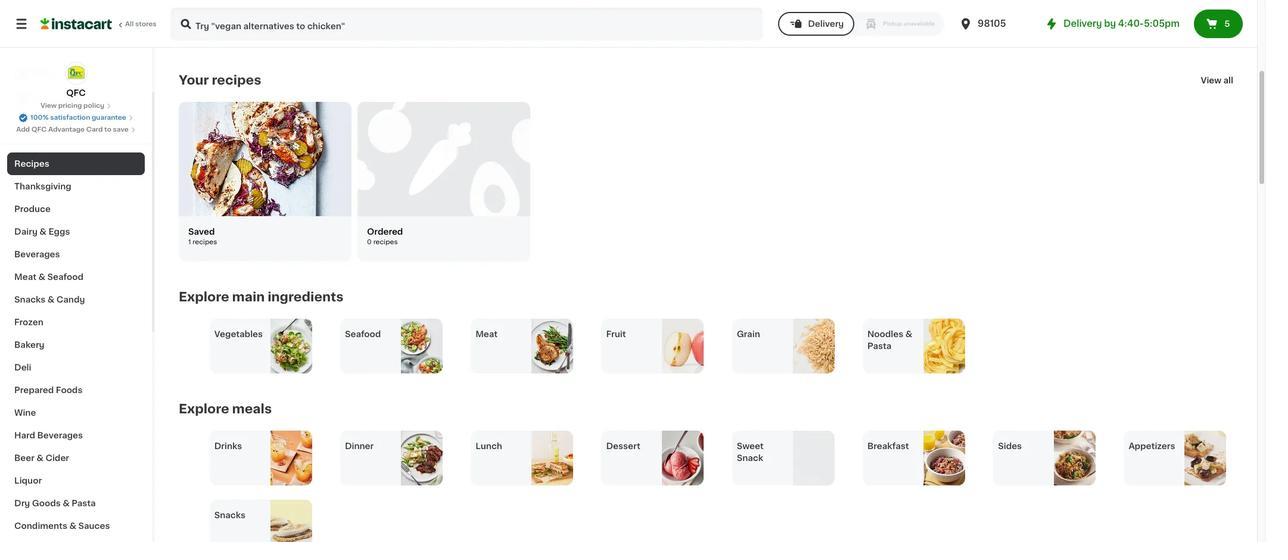 Task type: locate. For each thing, give the bounding box(es) containing it.
view down it
[[40, 103, 57, 109]]

0 horizontal spatial view
[[40, 103, 57, 109]]

satisfaction
[[50, 114, 90, 121]]

view for view all
[[1201, 76, 1222, 85]]

1 horizontal spatial meat
[[476, 330, 498, 339]]

foods
[[56, 386, 83, 395]]

delivery for delivery by 4:40-5:05pm
[[1064, 19, 1103, 28]]

meat & seafood link
[[7, 266, 145, 289]]

0 vertical spatial qfc
[[66, 89, 86, 97]]

eggs
[[49, 228, 70, 236]]

sides link
[[994, 431, 1096, 486]]

view all link
[[1201, 75, 1234, 86]]

delivery
[[1064, 19, 1103, 28], [808, 20, 844, 28]]

dessert
[[606, 442, 641, 451]]

delivery inside button
[[808, 20, 844, 28]]

0 vertical spatial explore
[[179, 291, 229, 303]]

qfc up view pricing policy link
[[66, 89, 86, 97]]

condiments
[[14, 522, 67, 531]]

1 horizontal spatial snacks
[[214, 511, 246, 520]]

recipes down saved
[[193, 239, 217, 246]]

0 horizontal spatial delivery
[[808, 20, 844, 28]]

5
[[1225, 20, 1231, 28]]

frozen link
[[7, 311, 145, 334]]

& inside noodles & pasta
[[906, 330, 913, 339]]

2 explore from the top
[[179, 403, 229, 415]]

& right beer
[[37, 454, 44, 463]]

condiments & sauces link
[[7, 515, 145, 538]]

1 vertical spatial qfc
[[31, 126, 47, 133]]

explore left main
[[179, 291, 229, 303]]

all
[[1224, 76, 1234, 85]]

pasta down noodles
[[868, 342, 892, 351]]

0 vertical spatial pasta
[[868, 342, 892, 351]]

qfc
[[66, 89, 86, 97], [31, 126, 47, 133]]

explore main ingredients
[[179, 291, 344, 303]]

candy
[[56, 296, 85, 304]]

1 horizontal spatial view
[[1201, 76, 1222, 85]]

view
[[1201, 76, 1222, 85], [40, 103, 57, 109]]

grain
[[737, 330, 760, 339]]

bakery link
[[7, 334, 145, 356]]

0 vertical spatial meat
[[14, 273, 36, 281]]

main
[[232, 291, 265, 303]]

recipes
[[212, 74, 261, 86], [193, 239, 217, 246], [374, 239, 398, 246]]

thanksgiving
[[14, 182, 71, 191]]

noodles & pasta link
[[863, 319, 966, 374]]

explore meals
[[179, 403, 272, 415]]

& up snacks & candy
[[38, 273, 45, 281]]

view all
[[1201, 76, 1234, 85]]

delivery by 4:40-5:05pm
[[1064, 19, 1180, 28]]

snacks link
[[210, 500, 312, 542]]

sweet snack
[[737, 442, 764, 463]]

vegetables link
[[210, 319, 312, 374]]

0 horizontal spatial seafood
[[47, 273, 83, 281]]

& left eggs
[[40, 228, 46, 236]]

1 vertical spatial meat
[[476, 330, 498, 339]]

1 horizontal spatial qfc
[[66, 89, 86, 97]]

seafood link
[[340, 319, 443, 374]]

1 horizontal spatial seafood
[[345, 330, 381, 339]]

delivery for delivery
[[808, 20, 844, 28]]

recipes
[[14, 160, 49, 168]]

dry goods & pasta
[[14, 500, 96, 508]]

ingredients
[[268, 291, 344, 303]]

qfc inside 'link'
[[66, 89, 86, 97]]

dry goods & pasta link
[[7, 492, 145, 515]]

1 vertical spatial seafood
[[345, 330, 381, 339]]

sweet snack link
[[732, 431, 835, 486]]

1 vertical spatial explore
[[179, 403, 229, 415]]

lunch link
[[471, 431, 574, 486]]

recipes inside saved 1 recipes
[[193, 239, 217, 246]]

0 horizontal spatial meat
[[14, 273, 36, 281]]

snacks for snacks
[[214, 511, 246, 520]]

hard
[[14, 432, 35, 440]]

explore up drinks
[[179, 403, 229, 415]]

grain link
[[732, 319, 835, 374]]

0 vertical spatial snacks
[[14, 296, 45, 304]]

stores
[[135, 21, 157, 27]]

1 vertical spatial view
[[40, 103, 57, 109]]

qfc link
[[65, 62, 87, 99]]

qfc down lists
[[31, 126, 47, 133]]

instacart logo image
[[41, 17, 112, 31]]

breakfast
[[868, 442, 909, 451]]

beverages
[[14, 250, 60, 259], [37, 432, 83, 440]]

1 horizontal spatial delivery
[[1064, 19, 1103, 28]]

& right noodles
[[906, 330, 913, 339]]

hard beverages link
[[7, 424, 145, 447]]

beverages down the dairy & eggs
[[14, 250, 60, 259]]

recipes for saved
[[193, 239, 217, 246]]

saved 1 recipes
[[188, 228, 217, 246]]

4:40-
[[1119, 19, 1145, 28]]

seafood
[[47, 273, 83, 281], [345, 330, 381, 339]]

meat
[[14, 273, 36, 281], [476, 330, 498, 339]]

item carousel region
[[179, 431, 1251, 542]]

recipes link
[[7, 153, 145, 175]]

snacks inside item carousel region
[[214, 511, 246, 520]]

snacks
[[14, 296, 45, 304], [214, 511, 246, 520]]

& left the sauces
[[69, 522, 76, 531]]

recipes inside ordered 0 recipes
[[374, 239, 398, 246]]

saved
[[188, 228, 215, 236]]

dinner
[[345, 442, 374, 451]]

& left candy
[[48, 296, 54, 304]]

0 horizontal spatial snacks
[[14, 296, 45, 304]]

vegetables
[[214, 330, 263, 339]]

98105 button
[[959, 7, 1031, 41]]

meat for meat
[[476, 330, 498, 339]]

snacks & candy
[[14, 296, 85, 304]]

beverages up cider
[[37, 432, 83, 440]]

& for beer
[[37, 454, 44, 463]]

buy it again
[[33, 94, 84, 102]]

pasta down liquor link
[[72, 500, 96, 508]]

add qfc advantage card to save
[[16, 126, 129, 133]]

dairy & eggs link
[[7, 221, 145, 243]]

1 vertical spatial pasta
[[72, 500, 96, 508]]

snacks for snacks & candy
[[14, 296, 45, 304]]

1 vertical spatial snacks
[[214, 511, 246, 520]]

explore for explore main ingredients
[[179, 291, 229, 303]]

lists link
[[7, 110, 145, 134]]

meals
[[232, 403, 272, 415]]

hot chicken tacos with white sauce slaw image
[[179, 102, 352, 216]]

pricing
[[58, 103, 82, 109]]

liquor
[[14, 477, 42, 485]]

shop
[[33, 70, 56, 78]]

frozen
[[14, 318, 43, 327]]

deli link
[[7, 356, 145, 379]]

1 horizontal spatial pasta
[[868, 342, 892, 351]]

1 explore from the top
[[179, 291, 229, 303]]

view for view pricing policy
[[40, 103, 57, 109]]

shop link
[[7, 62, 145, 86]]

buy it again link
[[7, 86, 145, 110]]

0 vertical spatial view
[[1201, 76, 1222, 85]]

None search field
[[170, 7, 763, 41]]

explore for explore meals
[[179, 403, 229, 415]]

& for snacks
[[48, 296, 54, 304]]

0 horizontal spatial pasta
[[72, 500, 96, 508]]

recipes down ordered
[[374, 239, 398, 246]]

view left the "all"
[[1201, 76, 1222, 85]]



Task type: vqa. For each thing, say whether or not it's contained in the screenshot.
& inside the noodles & pasta
yes



Task type: describe. For each thing, give the bounding box(es) containing it.
delivery button
[[779, 12, 855, 36]]

bakery
[[14, 341, 44, 349]]

recipes right 'your'
[[212, 74, 261, 86]]

Search field
[[172, 8, 762, 39]]

view pricing policy
[[40, 103, 104, 109]]

add
[[16, 126, 30, 133]]

0 vertical spatial seafood
[[47, 273, 83, 281]]

lists
[[33, 117, 54, 126]]

dairy & eggs
[[14, 228, 70, 236]]

noodles
[[868, 330, 904, 339]]

dry
[[14, 500, 30, 508]]

5:05pm
[[1145, 19, 1180, 28]]

0 vertical spatial beverages
[[14, 250, 60, 259]]

qfc logo image
[[65, 62, 87, 85]]

1 vertical spatial beverages
[[37, 432, 83, 440]]

hard beverages
[[14, 432, 83, 440]]

card
[[86, 126, 103, 133]]

1
[[188, 239, 191, 246]]

& for dairy
[[40, 228, 46, 236]]

advantage
[[48, 126, 85, 133]]

liquor link
[[7, 470, 145, 492]]

noodles & pasta
[[868, 330, 913, 351]]

fruit link
[[602, 319, 704, 374]]

& for condiments
[[69, 522, 76, 531]]

delivery by 4:40-5:05pm link
[[1045, 17, 1180, 31]]

all
[[125, 21, 134, 27]]

goods
[[32, 500, 61, 508]]

to
[[104, 126, 111, 133]]

all stores link
[[41, 7, 157, 41]]

by
[[1105, 19, 1117, 28]]

your
[[179, 74, 209, 86]]

service type group
[[779, 12, 945, 36]]

buy
[[33, 94, 50, 102]]

view pricing policy link
[[40, 101, 112, 111]]

wine link
[[7, 402, 145, 424]]

prepared foods link
[[7, 379, 145, 402]]

dairy
[[14, 228, 37, 236]]

sauces
[[78, 522, 110, 531]]

cider
[[46, 454, 69, 463]]

all stores
[[125, 21, 157, 27]]

beer & cider link
[[7, 447, 145, 470]]

snack
[[737, 454, 764, 463]]

ordered 0 recipes
[[367, 228, 403, 246]]

snacks & candy link
[[7, 289, 145, 311]]

sweet
[[737, 442, 764, 451]]

your recipes
[[179, 74, 261, 86]]

deli
[[14, 364, 31, 372]]

100% satisfaction guarantee
[[30, 114, 126, 121]]

sides
[[999, 442, 1022, 451]]

fruit
[[606, 330, 626, 339]]

meat & seafood
[[14, 273, 83, 281]]

appetizers link
[[1124, 431, 1227, 486]]

pasta inside dry goods & pasta link
[[72, 500, 96, 508]]

0
[[367, 239, 372, 246]]

policy
[[83, 103, 104, 109]]

appetizers
[[1129, 442, 1176, 451]]

0 horizontal spatial qfc
[[31, 126, 47, 133]]

& for noodles
[[906, 330, 913, 339]]

98105
[[978, 19, 1007, 28]]

& right goods
[[63, 500, 70, 508]]

meat link
[[471, 319, 574, 374]]

guarantee
[[92, 114, 126, 121]]

lunch
[[476, 442, 502, 451]]

ordered
[[367, 228, 403, 236]]

breakfast link
[[863, 431, 966, 486]]

pasta inside noodles & pasta
[[868, 342, 892, 351]]

100% satisfaction guarantee button
[[19, 111, 133, 123]]

meat for meat & seafood
[[14, 273, 36, 281]]

beer & cider
[[14, 454, 69, 463]]

wine
[[14, 409, 36, 417]]

drinks
[[214, 442, 242, 451]]

5 button
[[1195, 10, 1243, 38]]

save
[[113, 126, 129, 133]]

thanksgiving link
[[7, 175, 145, 198]]

add qfc advantage card to save link
[[16, 125, 136, 135]]

& for meat
[[38, 273, 45, 281]]

produce link
[[7, 198, 145, 221]]

again
[[60, 94, 84, 102]]

condiments & sauces
[[14, 522, 110, 531]]

drinks link
[[210, 431, 312, 486]]

recipes for ordered
[[374, 239, 398, 246]]

beverages link
[[7, 243, 145, 266]]

prepared foods
[[14, 386, 83, 395]]



